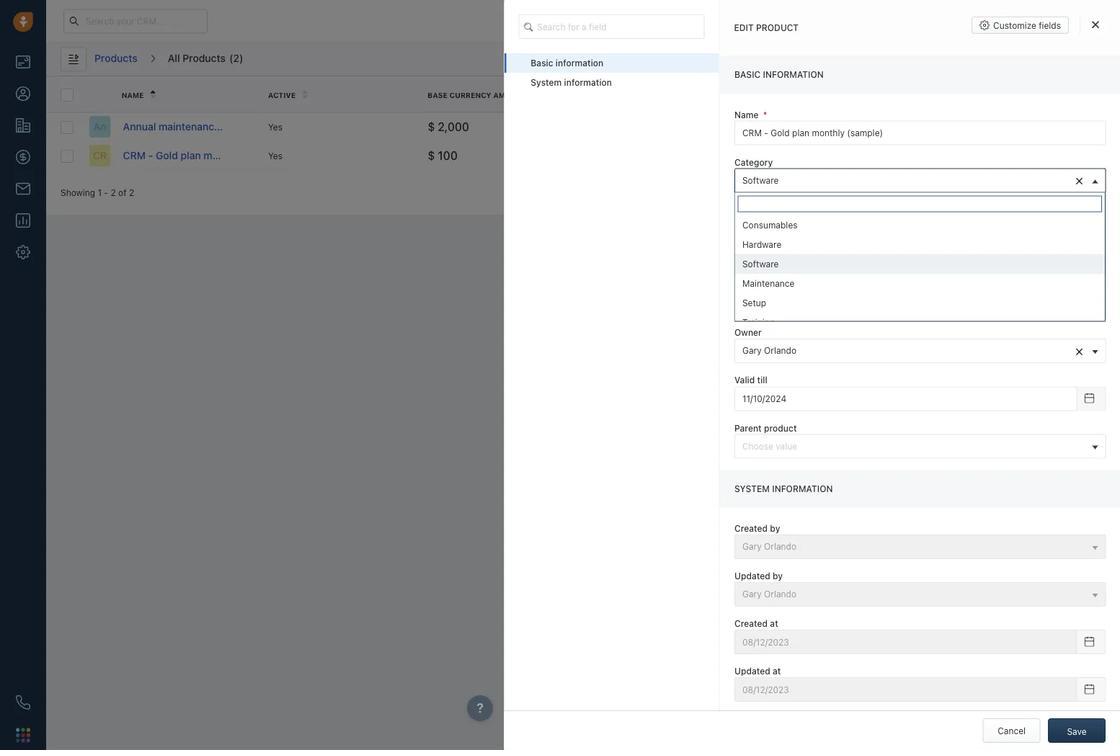 Task type: describe. For each thing, give the bounding box(es) containing it.
valid
[[734, 375, 755, 385]]

consumables option
[[735, 215, 1105, 235]]

category
[[734, 157, 773, 167]]

product for parent product
[[764, 423, 797, 433]]

consumables
[[742, 220, 797, 230]]

setup option
[[735, 293, 1105, 313]]

product
[[734, 232, 767, 242]]

save
[[1067, 727, 1087, 737]]

created up 'updated at'
[[734, 619, 768, 629]]

0 vertical spatial at
[[784, 91, 793, 99]]

1 vertical spatial system
[[734, 484, 770, 494]]

updated at
[[734, 667, 781, 677]]

close image
[[1092, 20, 1099, 28]]

SKU number text field
[[734, 291, 1106, 316]]

0 horizontal spatial basic information
[[531, 58, 604, 68]]

software option
[[735, 254, 1105, 274]]

yes for $ 100
[[268, 151, 283, 161]]

of
[[118, 187, 127, 197]]

ends
[[763, 16, 781, 26]]

$ 2,000
[[428, 120, 469, 134]]

sku
[[734, 280, 752, 290]]

3 months ago for $ 100
[[747, 151, 803, 161]]

base
[[428, 91, 448, 99]]

add product
[[657, 54, 708, 65]]

0 vertical spatial system information
[[531, 78, 612, 88]]

amount
[[493, 91, 527, 99]]

crm
[[123, 150, 146, 161]]

customize fields
[[993, 20, 1061, 30]]

information down value
[[772, 484, 833, 494]]

product code
[[734, 232, 790, 242]]

0 vertical spatial active
[[268, 91, 296, 99]]

gary for updated by
[[742, 589, 761, 599]]

none search field inside × dialog
[[519, 14, 705, 39]]

0 vertical spatial -
[[148, 150, 153, 161]]

2 for )
[[233, 52, 239, 64]]

Product code text field
[[734, 244, 1106, 268]]

annual maintenance contract (sample) link
[[123, 120, 308, 134]]

information inside system information link
[[564, 78, 612, 88]]

1 products from the left
[[94, 52, 138, 64]]

valid till
[[734, 375, 767, 385]]

software inside × dialog
[[742, 175, 779, 185]]

hardware option
[[735, 235, 1105, 254]]

1 vertical spatial basic
[[734, 70, 760, 80]]

all categories
[[785, 54, 841, 64]]

training
[[742, 317, 775, 327]]

system information link
[[504, 73, 719, 92]]

gary orlando button for created by
[[734, 535, 1106, 559]]

parent
[[734, 423, 761, 433]]

software inside "option"
[[742, 259, 779, 269]]

0 vertical spatial by
[[943, 90, 953, 98]]

annual maintenance contract (sample)
[[123, 121, 308, 133]]

orlando down "columns" in the top right of the page
[[928, 122, 960, 132]]

0 vertical spatial created at
[[747, 91, 793, 99]]

gold
[[156, 150, 178, 161]]

add
[[657, 54, 673, 65]]

crm - gold plan monthly (sample) link
[[123, 149, 287, 163]]

by for created by gary orlando button
[[770, 524, 780, 534]]

at for updated_at 'text box'
[[772, 667, 781, 677]]

your
[[726, 16, 743, 26]]

all for all products ( 2 )
[[168, 52, 180, 64]]

freshworks switcher image
[[16, 728, 30, 743]]

filters
[[1073, 54, 1098, 65]]

annual
[[123, 121, 156, 133]]

by for gary orlando button for updated by
[[772, 571, 783, 581]]

Search your CRM... text field
[[63, 9, 208, 34]]

basic information link
[[504, 53, 719, 73]]

edit columns button
[[893, 47, 973, 72]]

showing 1 - 2 of 2
[[61, 187, 134, 197]]

at for created_at text field
[[770, 619, 778, 629]]

created up updated by
[[734, 524, 768, 534]]

name for name *
[[734, 109, 758, 120]]

edit columns
[[913, 54, 966, 65]]

× dialog
[[504, 0, 1120, 750]]

created down edit columns button
[[906, 90, 941, 98]]

created by inside × dialog
[[734, 524, 780, 534]]

active inside × dialog
[[756, 206, 781, 216]]

columns
[[931, 54, 966, 65]]

created up *
[[747, 91, 782, 99]]

Created_at text field
[[734, 630, 1077, 655]]

gary for created by
[[742, 542, 761, 552]]

fields
[[1039, 20, 1061, 30]]

all categories button
[[778, 47, 886, 72]]

yes for $ 2,000
[[268, 122, 283, 132]]

*
[[763, 109, 767, 120]]

0 vertical spatial created by
[[906, 90, 953, 98]]

sku number
[[734, 280, 787, 290]]

name *
[[734, 109, 767, 120]]

2,000
[[438, 120, 469, 134]]

gary down edit columns button
[[906, 122, 926, 132]]

1 horizontal spatial system information
[[734, 484, 833, 494]]

maintenance option
[[735, 274, 1105, 293]]

cancel button
[[983, 719, 1041, 743]]

Enter value text field
[[734, 121, 1106, 145]]

monthly
[[204, 150, 242, 161]]

$ for $ 2,000
[[428, 120, 435, 134]]

gary orlando button for updated by
[[734, 582, 1106, 607]]

orlando for updated by
[[764, 589, 796, 599]]

choose value button
[[734, 434, 1106, 459]]

all products ( 2 )
[[168, 52, 243, 64]]

list box containing consumables
[[735, 215, 1105, 332]]

maintenance
[[159, 121, 220, 133]]

updated by
[[734, 571, 783, 581]]

ago for 2,000
[[788, 122, 803, 132]]

products link
[[94, 47, 138, 72]]

3 months ago for $ 2,000
[[747, 122, 803, 132]]

0 horizontal spatial basic
[[531, 58, 553, 68]]

edit product
[[734, 23, 799, 33]]

created at inside × dialog
[[734, 619, 778, 629]]



Task type: locate. For each thing, give the bounding box(es) containing it.
$ left 2,000
[[428, 120, 435, 134]]

1 vertical spatial -
[[104, 187, 108, 197]]

ago for 100
[[788, 151, 803, 161]]

100
[[438, 149, 458, 162]]

0 vertical spatial basic
[[531, 58, 553, 68]]

choose
[[742, 441, 773, 451]]

software
[[742, 175, 779, 185], [742, 259, 779, 269]]

1 × from the top
[[1075, 172, 1084, 188]]

0 vertical spatial $
[[428, 120, 435, 134]]

Search for a field text field
[[519, 14, 705, 39]]

0 horizontal spatial system information
[[531, 78, 612, 88]]

1 vertical spatial basic information
[[734, 70, 824, 80]]

by
[[943, 90, 953, 98], [770, 524, 780, 534], [772, 571, 783, 581]]

edit
[[734, 23, 754, 33], [913, 54, 929, 65]]

orlando for created by
[[764, 542, 796, 552]]

name up annual
[[122, 91, 144, 99]]

0 vertical spatial product
[[676, 54, 708, 65]]

0 horizontal spatial created by
[[734, 524, 780, 534]]

edit for edit columns
[[913, 54, 929, 65]]

choose value
[[742, 441, 797, 451]]

3 for $ 2,000
[[747, 122, 752, 132]]

name left *
[[734, 109, 758, 120]]

gary
[[906, 122, 926, 132], [742, 346, 761, 356], [742, 542, 761, 552], [742, 589, 761, 599]]

0 horizontal spatial all
[[168, 52, 180, 64]]

yes right contract
[[268, 122, 283, 132]]

information
[[556, 58, 604, 68], [763, 70, 824, 80], [564, 78, 612, 88], [772, 484, 833, 494]]

ago right category
[[788, 151, 803, 161]]

created
[[906, 90, 941, 98], [747, 91, 782, 99], [734, 524, 768, 534], [734, 619, 768, 629]]

all left "categories"
[[785, 54, 796, 64]]

months for 100
[[755, 151, 785, 161]]

3 for $ 100
[[747, 151, 752, 161]]

plan
[[181, 150, 201, 161]]

email image
[[978, 15, 988, 27]]

2 for of
[[111, 187, 116, 197]]

product right 'add'
[[676, 54, 708, 65]]

gary up updated by
[[742, 542, 761, 552]]

parent product
[[734, 423, 797, 433]]

software down hardware
[[742, 259, 779, 269]]

0 vertical spatial months
[[755, 122, 785, 132]]

0 vertical spatial updated
[[734, 571, 770, 581]]

0 horizontal spatial product
[[676, 54, 708, 65]]

orlando up updated by
[[764, 542, 796, 552]]

gary orlando for updated by
[[742, 589, 796, 599]]

0 horizontal spatial name
[[122, 91, 144, 99]]

information down 'all categories'
[[763, 70, 824, 80]]

at
[[784, 91, 793, 99], [770, 619, 778, 629], [772, 667, 781, 677]]

1 horizontal spatial basic
[[734, 70, 760, 80]]

2 left of
[[111, 187, 116, 197]]

1 $ from the top
[[428, 120, 435, 134]]

orlando for owner
[[764, 346, 796, 356]]

1 horizontal spatial all
[[785, 54, 796, 64]]

product
[[756, 23, 799, 33]]

(sample) inside annual maintenance contract (sample) link
[[265, 121, 308, 133]]

all
[[168, 52, 180, 64], [785, 54, 796, 64]]

2 horizontal spatial 2
[[233, 52, 239, 64]]

trial
[[746, 16, 760, 26]]

2 3 from the top
[[747, 151, 752, 161]]

2 vertical spatial by
[[772, 571, 783, 581]]

1 vertical spatial months
[[755, 151, 785, 161]]

1 horizontal spatial edit
[[913, 54, 929, 65]]

name inside × dialog
[[734, 109, 758, 120]]

days
[[803, 16, 821, 26]]

1 horizontal spatial basic information
[[734, 70, 824, 80]]

basic information up system information link
[[531, 58, 604, 68]]

1 vertical spatial ×
[[1075, 342, 1084, 359]]

edit left "columns" in the top right of the page
[[913, 54, 929, 65]]

1 ago from the top
[[788, 122, 803, 132]]

your trial ends in 21 days
[[726, 16, 821, 26]]

×
[[1075, 172, 1084, 188], [1075, 342, 1084, 359]]

gary orlando up updated by
[[742, 542, 796, 552]]

number
[[755, 280, 787, 290]]

basic
[[531, 58, 553, 68], [734, 70, 760, 80]]

orlando down updated by
[[764, 589, 796, 599]]

filters button
[[1051, 47, 1106, 72]]

gary orlando
[[906, 122, 960, 132], [742, 346, 796, 356], [742, 542, 796, 552], [742, 589, 796, 599]]

1 horizontal spatial 2
[[129, 187, 134, 197]]

ago down 'all categories'
[[788, 122, 803, 132]]

system down search image at the top left of page
[[531, 78, 562, 88]]

)
[[239, 52, 243, 64]]

(sample) inside crm - gold plan monthly (sample) link
[[245, 150, 287, 161]]

0 vertical spatial basic information
[[531, 58, 604, 68]]

1 vertical spatial 3 months ago
[[747, 151, 803, 161]]

basic up name *
[[734, 70, 760, 80]]

products
[[94, 52, 138, 64], [183, 52, 226, 64]]

phone element
[[9, 688, 37, 717]]

1 horizontal spatial system
[[734, 484, 770, 494]]

months for 2,000
[[755, 122, 785, 132]]

Updated_at text field
[[734, 678, 1077, 702]]

add product button
[[649, 47, 716, 72]]

save button
[[1048, 719, 1106, 743]]

0 vertical spatial gary orlando button
[[734, 535, 1106, 559]]

all inside "button"
[[785, 54, 796, 64]]

ago
[[788, 122, 803, 132], [788, 151, 803, 161]]

in
[[783, 16, 790, 26]]

0 horizontal spatial active
[[268, 91, 296, 99]]

- left gold
[[148, 150, 153, 161]]

$ 100
[[428, 149, 458, 162]]

- right 1
[[104, 187, 108, 197]]

1 vertical spatial yes
[[268, 151, 283, 161]]

× for gary orlando
[[1075, 342, 1084, 359]]

system information down value
[[734, 484, 833, 494]]

1 vertical spatial ago
[[788, 151, 803, 161]]

2 3 months ago from the top
[[747, 151, 803, 161]]

1 horizontal spatial products
[[183, 52, 226, 64]]

2 updated from the top
[[734, 667, 770, 677]]

0 vertical spatial software
[[742, 175, 779, 185]]

1
[[98, 187, 102, 197]]

2 vertical spatial at
[[772, 667, 781, 677]]

products down search your crm... text field
[[94, 52, 138, 64]]

system information down basic information link
[[531, 78, 612, 88]]

phone image
[[16, 696, 30, 710]]

0 vertical spatial 3 months ago
[[747, 122, 803, 132]]

products left ( on the left of the page
[[183, 52, 226, 64]]

1 vertical spatial software
[[742, 259, 779, 269]]

edit inside button
[[913, 54, 929, 65]]

(sample)
[[265, 121, 308, 133], [245, 150, 287, 161]]

1 horizontal spatial name
[[734, 109, 758, 120]]

customize
[[993, 20, 1037, 30]]

(sample) right contract
[[265, 121, 308, 133]]

gary orlando button
[[734, 535, 1106, 559], [734, 582, 1106, 607]]

all down search your crm... text field
[[168, 52, 180, 64]]

till
[[757, 375, 767, 385]]

edit for edit product
[[734, 23, 754, 33]]

1 months from the top
[[755, 122, 785, 132]]

1 vertical spatial (sample)
[[245, 150, 287, 161]]

2 months from the top
[[755, 151, 785, 161]]

0 vertical spatial yes
[[268, 122, 283, 132]]

(sample) down contract
[[245, 150, 287, 161]]

code
[[770, 232, 790, 242]]

edit left ends
[[734, 23, 754, 33]]

gary orlando down owner
[[742, 346, 796, 356]]

1 software from the top
[[742, 175, 779, 185]]

0 vertical spatial (sample)
[[265, 121, 308, 133]]

yes right monthly
[[268, 151, 283, 161]]

list box
[[735, 215, 1105, 332]]

product up value
[[764, 423, 797, 433]]

name for name
[[122, 91, 144, 99]]

gary orlando for owner
[[742, 346, 796, 356]]

showing
[[61, 187, 95, 197]]

setup
[[742, 298, 766, 308]]

1 vertical spatial updated
[[734, 667, 770, 677]]

None search field
[[738, 196, 1102, 212]]

basic information
[[531, 58, 604, 68], [734, 70, 824, 80]]

maintenance
[[742, 278, 794, 288]]

Choose date text field
[[734, 387, 1077, 411]]

0 horizontal spatial system
[[531, 78, 562, 88]]

gary for owner
[[742, 346, 761, 356]]

0 vertical spatial ago
[[788, 122, 803, 132]]

created by up updated by
[[734, 524, 780, 534]]

1 horizontal spatial created by
[[906, 90, 953, 98]]

training option
[[735, 313, 1105, 332]]

updated
[[734, 571, 770, 581], [734, 667, 770, 677]]

value
[[776, 441, 797, 451]]

1 3 from the top
[[747, 122, 752, 132]]

2 × from the top
[[1075, 342, 1084, 359]]

1 vertical spatial gary orlando button
[[734, 582, 1106, 607]]

hardware
[[742, 239, 781, 250]]

information down basic information link
[[564, 78, 612, 88]]

0 vertical spatial system
[[531, 78, 562, 88]]

1 horizontal spatial product
[[764, 423, 797, 433]]

1 vertical spatial by
[[770, 524, 780, 534]]

basic information down 'all categories'
[[734, 70, 824, 80]]

gary down owner
[[742, 346, 761, 356]]

contract
[[223, 121, 263, 133]]

orlando up till
[[764, 346, 796, 356]]

1 vertical spatial active
[[756, 206, 781, 216]]

gary orlando for created by
[[742, 542, 796, 552]]

created by
[[906, 90, 953, 98], [734, 524, 780, 534]]

active
[[268, 91, 296, 99], [756, 206, 781, 216]]

created by down edit columns button
[[906, 90, 953, 98]]

categories
[[798, 54, 841, 64]]

$ for $ 100
[[428, 149, 435, 162]]

currency
[[450, 91, 491, 99]]

2 right of
[[129, 187, 134, 197]]

search image
[[524, 21, 539, 33]]

21
[[792, 16, 801, 26]]

basic down search image at the top left of page
[[531, 58, 553, 68]]

0 horizontal spatial edit
[[734, 23, 754, 33]]

2 software from the top
[[742, 259, 779, 269]]

created at up *
[[747, 91, 793, 99]]

created at up 'updated at'
[[734, 619, 778, 629]]

cancel
[[998, 726, 1026, 736]]

(
[[229, 52, 233, 64]]

product for add product
[[676, 54, 708, 65]]

created at
[[747, 91, 793, 99], [734, 619, 778, 629]]

1 vertical spatial 3
[[747, 151, 752, 161]]

1 vertical spatial at
[[770, 619, 778, 629]]

2 $ from the top
[[428, 149, 435, 162]]

1 vertical spatial edit
[[913, 54, 929, 65]]

1 vertical spatial created by
[[734, 524, 780, 534]]

1 updated from the top
[[734, 571, 770, 581]]

name
[[122, 91, 144, 99], [734, 109, 758, 120]]

base currency amount
[[428, 91, 527, 99]]

$ left "100"
[[428, 149, 435, 162]]

1 horizontal spatial active
[[756, 206, 781, 216]]

gary orlando down updated by
[[742, 589, 796, 599]]

1 vertical spatial $
[[428, 149, 435, 162]]

1 vertical spatial created at
[[734, 619, 778, 629]]

× for software
[[1075, 172, 1084, 188]]

2 products from the left
[[183, 52, 226, 64]]

gary down updated by
[[742, 589, 761, 599]]

system down choose
[[734, 484, 770, 494]]

0 vertical spatial 3
[[747, 122, 752, 132]]

information up system information link
[[556, 58, 604, 68]]

crm - gold plan monthly (sample)
[[123, 150, 287, 161]]

updated for updated by
[[734, 571, 770, 581]]

1 3 months ago from the top
[[747, 122, 803, 132]]

edit inside × dialog
[[734, 23, 754, 33]]

software down category
[[742, 175, 779, 185]]

1 gary orlando button from the top
[[734, 535, 1106, 559]]

1 vertical spatial system information
[[734, 484, 833, 494]]

product
[[676, 54, 708, 65], [764, 423, 797, 433]]

2
[[233, 52, 239, 64], [111, 187, 116, 197], [129, 187, 134, 197]]

1 yes from the top
[[268, 122, 283, 132]]

1 vertical spatial product
[[764, 423, 797, 433]]

$
[[428, 120, 435, 134], [428, 149, 435, 162]]

2 ago from the top
[[788, 151, 803, 161]]

gary orlando down edit columns button
[[906, 122, 960, 132]]

system information
[[531, 78, 612, 88], [734, 484, 833, 494]]

3 months ago
[[747, 122, 803, 132], [747, 151, 803, 161]]

owner
[[734, 328, 762, 338]]

customize fields button
[[972, 17, 1069, 34]]

0 horizontal spatial products
[[94, 52, 138, 64]]

None search field
[[519, 14, 705, 39]]

2 yes from the top
[[268, 151, 283, 161]]

0 horizontal spatial -
[[104, 187, 108, 197]]

product inside button
[[676, 54, 708, 65]]

0 vertical spatial ×
[[1075, 172, 1084, 188]]

1 horizontal spatial -
[[148, 150, 153, 161]]

0 vertical spatial name
[[122, 91, 144, 99]]

0 vertical spatial edit
[[734, 23, 754, 33]]

all for all categories
[[785, 54, 796, 64]]

updated for updated at
[[734, 667, 770, 677]]

2 up contract
[[233, 52, 239, 64]]

information inside basic information link
[[556, 58, 604, 68]]

0 horizontal spatial 2
[[111, 187, 116, 197]]

product inside × dialog
[[764, 423, 797, 433]]

-
[[148, 150, 153, 161], [104, 187, 108, 197]]

2 gary orlando button from the top
[[734, 582, 1106, 607]]

1 vertical spatial name
[[734, 109, 758, 120]]



Task type: vqa. For each thing, say whether or not it's contained in the screenshot.
All
yes



